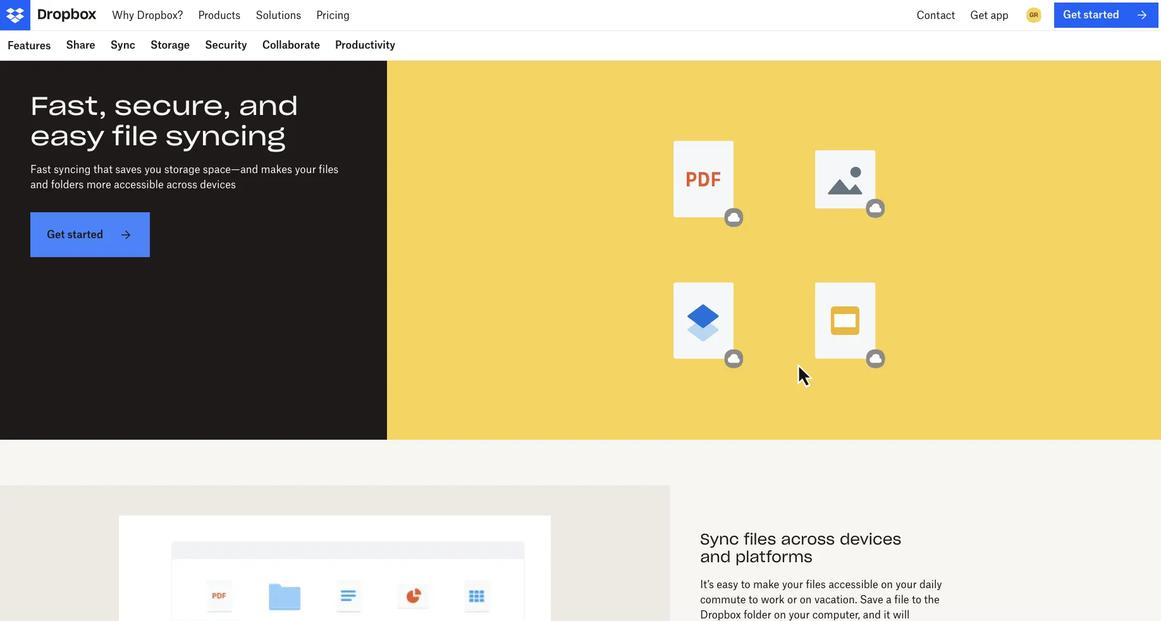 Task type: locate. For each thing, give the bounding box(es) containing it.
1 vertical spatial accessible
[[829, 579, 878, 591]]

products
[[198, 9, 240, 22]]

sync inside dropdown button
[[110, 39, 135, 51]]

your up or
[[782, 579, 803, 591]]

syncing up space—and
[[166, 120, 285, 152]]

1 horizontal spatial get started
[[1063, 8, 1119, 21]]

syncing up folders on the top left of page
[[54, 163, 91, 176]]

it's easy to make your files accessible on your daily commute to work or on vacation. save a file to the dropbox folder on your computer, and it wi
[[700, 579, 942, 622]]

1 horizontal spatial get
[[970, 9, 988, 22]]

sync up it's
[[700, 530, 739, 549]]

to up folder at the right of the page
[[749, 594, 758, 607]]

files up 'make'
[[744, 530, 776, 549]]

commute
[[700, 594, 746, 607]]

your right makes
[[295, 163, 316, 176]]

1 horizontal spatial sync
[[700, 530, 739, 549]]

1 vertical spatial files
[[744, 530, 776, 549]]

0 vertical spatial sync
[[110, 39, 135, 51]]

across inside fast syncing that saves you storage space—and makes your files and folders more accessible across devices
[[166, 178, 197, 191]]

devices down space—and
[[200, 178, 236, 191]]

devices up save
[[840, 530, 901, 549]]

easy up commute
[[717, 579, 738, 591]]

contact button
[[909, 0, 963, 30]]

1 horizontal spatial on
[[800, 594, 812, 607]]

accessible inside it's easy to make your files accessible on your daily commute to work or on vacation. save a file to the dropbox folder on your computer, and it wi
[[829, 579, 878, 591]]

syncing
[[166, 120, 285, 152], [54, 163, 91, 176]]

pricing link
[[309, 0, 357, 30]]

the
[[924, 594, 940, 607]]

0 vertical spatial devices
[[200, 178, 236, 191]]

and inside fast syncing that saves you storage space—and makes your files and folders more accessible across devices
[[30, 178, 48, 191]]

0 horizontal spatial sync
[[110, 39, 135, 51]]

1 horizontal spatial files
[[744, 530, 776, 549]]

file right a
[[894, 594, 909, 607]]

gr button
[[1024, 5, 1044, 25]]

why
[[112, 9, 134, 22]]

1 vertical spatial on
[[800, 594, 812, 607]]

0 vertical spatial across
[[166, 178, 197, 191]]

0 horizontal spatial file
[[112, 120, 158, 152]]

share
[[66, 39, 95, 51]]

1 vertical spatial syncing
[[54, 163, 91, 176]]

0 horizontal spatial across
[[166, 178, 197, 191]]

across down storage
[[166, 178, 197, 191]]

fast syncing that saves you storage space—and makes your files and folders more accessible across devices
[[30, 163, 339, 191]]

1 horizontal spatial across
[[781, 530, 835, 549]]

across
[[166, 178, 197, 191], [781, 530, 835, 549]]

1 horizontal spatial syncing
[[166, 120, 285, 152]]

files inside fast syncing that saves you storage space—and makes your files and folders more accessible across devices
[[319, 163, 339, 176]]

collaborate button
[[255, 30, 328, 61]]

accessible up vacation.
[[829, 579, 878, 591]]

sync down why
[[110, 39, 135, 51]]

sync for sync
[[110, 39, 135, 51]]

devices
[[200, 178, 236, 191], [840, 530, 901, 549]]

files
[[319, 163, 339, 176], [744, 530, 776, 549], [806, 579, 826, 591]]

across up it's easy to make your files accessible on your daily commute to work or on vacation. save a file to the dropbox folder on your computer, and it wi
[[781, 530, 835, 549]]

gr
[[1030, 11, 1038, 19]]

0 horizontal spatial started
[[67, 228, 103, 241]]

0 vertical spatial accessible
[[114, 178, 164, 191]]

get inside popup button
[[970, 9, 988, 22]]

on right or
[[800, 594, 812, 607]]

file
[[112, 120, 158, 152], [894, 594, 909, 607]]

0 horizontal spatial on
[[774, 609, 786, 622]]

1 horizontal spatial started
[[1083, 8, 1119, 21]]

your left daily at bottom right
[[896, 579, 917, 591]]

products button
[[191, 0, 248, 30]]

2 horizontal spatial files
[[806, 579, 826, 591]]

accessible down the saves
[[114, 178, 164, 191]]

1 vertical spatial get started
[[47, 228, 103, 241]]

sync inside the sync files across devices and platforms
[[700, 530, 739, 549]]

collaborate
[[262, 39, 320, 51]]

started
[[1083, 8, 1119, 21], [67, 228, 103, 241]]

on down work at the bottom right of the page
[[774, 609, 786, 622]]

save
[[860, 594, 883, 607]]

saves
[[115, 163, 142, 176]]

dropbox
[[700, 609, 741, 622]]

easy inside it's easy to make your files accessible on your daily commute to work or on vacation. save a file to the dropbox folder on your computer, and it wi
[[717, 579, 738, 591]]

get for get started link to the right
[[1063, 8, 1081, 21]]

get right gr dropdown button at the right
[[1063, 8, 1081, 21]]

0 horizontal spatial get started link
[[30, 212, 150, 257]]

get app
[[970, 9, 1009, 22]]

easy up the fast
[[30, 120, 105, 152]]

on up a
[[881, 579, 893, 591]]

across inside the sync files across devices and platforms
[[781, 530, 835, 549]]

0 horizontal spatial get
[[47, 228, 65, 241]]

0 horizontal spatial files
[[319, 163, 339, 176]]

on
[[881, 579, 893, 591], [800, 594, 812, 607], [774, 609, 786, 622]]

why dropbox? button
[[104, 0, 191, 30]]

sync files across devices and platforms
[[700, 530, 901, 567]]

2 vertical spatial files
[[806, 579, 826, 591]]

get app button
[[963, 0, 1016, 30]]

you
[[144, 163, 162, 176]]

and inside fast, secure, and easy file syncing
[[239, 90, 298, 122]]

folder
[[744, 609, 771, 622]]

1 vertical spatial sync
[[700, 530, 739, 549]]

1 vertical spatial easy
[[717, 579, 738, 591]]

1 vertical spatial get started link
[[30, 212, 150, 257]]

0 vertical spatial on
[[881, 579, 893, 591]]

2 horizontal spatial get
[[1063, 8, 1081, 21]]

computer,
[[813, 609, 860, 622]]

1 horizontal spatial file
[[894, 594, 909, 607]]

0 vertical spatial easy
[[30, 120, 105, 152]]

files up vacation.
[[806, 579, 826, 591]]

1 vertical spatial started
[[67, 228, 103, 241]]

easy
[[30, 120, 105, 152], [717, 579, 738, 591]]

1 horizontal spatial devices
[[840, 530, 901, 549]]

makes
[[261, 163, 292, 176]]

files right makes
[[319, 163, 339, 176]]

storage
[[150, 39, 190, 51]]

file up the saves
[[112, 120, 158, 152]]

1 horizontal spatial accessible
[[829, 579, 878, 591]]

space—and
[[203, 163, 258, 176]]

get started
[[1063, 8, 1119, 21], [47, 228, 103, 241]]

and inside the sync files across devices and platforms
[[700, 548, 731, 567]]

folders
[[51, 178, 84, 191]]

0 vertical spatial started
[[1083, 8, 1119, 21]]

get down folders on the top left of page
[[47, 228, 65, 241]]

file inside it's easy to make your files accessible on your daily commute to work or on vacation. save a file to the dropbox folder on your computer, and it wi
[[894, 594, 909, 607]]

0 horizontal spatial syncing
[[54, 163, 91, 176]]

features link
[[0, 30, 58, 61]]

0 vertical spatial file
[[112, 120, 158, 152]]

get started link
[[1054, 3, 1158, 28], [30, 212, 150, 257]]

sync for sync files across devices and platforms
[[700, 530, 739, 549]]

get started down folders on the top left of page
[[47, 228, 103, 241]]

0 horizontal spatial accessible
[[114, 178, 164, 191]]

pricing
[[316, 9, 350, 22]]

accessible
[[114, 178, 164, 191], [829, 579, 878, 591]]

to
[[741, 579, 750, 591], [749, 594, 758, 607], [912, 594, 921, 607]]

it's
[[700, 579, 714, 591]]

your
[[295, 163, 316, 176], [782, 579, 803, 591], [896, 579, 917, 591], [789, 609, 810, 622]]

secure,
[[114, 90, 231, 122]]

work
[[761, 594, 785, 607]]

get left app
[[970, 9, 988, 22]]

1 vertical spatial file
[[894, 594, 909, 607]]

0 vertical spatial files
[[319, 163, 339, 176]]

get started right gr dropdown button at the right
[[1063, 8, 1119, 21]]

0 horizontal spatial devices
[[200, 178, 236, 191]]

1 horizontal spatial easy
[[717, 579, 738, 591]]

0 horizontal spatial easy
[[30, 120, 105, 152]]

1 vertical spatial across
[[781, 530, 835, 549]]

and
[[239, 90, 298, 122], [30, 178, 48, 191], [700, 548, 731, 567], [863, 609, 881, 622]]

sync
[[110, 39, 135, 51], [700, 530, 739, 549]]

get
[[1063, 8, 1081, 21], [970, 9, 988, 22], [47, 228, 65, 241]]

fast
[[30, 163, 51, 176]]

1 vertical spatial devices
[[840, 530, 901, 549]]

2 vertical spatial on
[[774, 609, 786, 622]]

syncing inside fast, secure, and easy file syncing
[[166, 120, 285, 152]]

0 vertical spatial syncing
[[166, 120, 285, 152]]

0 vertical spatial get started link
[[1054, 3, 1158, 28]]



Task type: describe. For each thing, give the bounding box(es) containing it.
devices inside fast syncing that saves you storage space—and makes your files and folders more accessible across devices
[[200, 178, 236, 191]]

share button
[[58, 30, 103, 61]]

storage button
[[143, 30, 197, 61]]

daily
[[919, 579, 942, 591]]

sync button
[[103, 30, 143, 61]]

fast, secure, and easy file syncing
[[30, 90, 298, 152]]

files inside the sync files across devices and platforms
[[744, 530, 776, 549]]

syncing inside fast syncing that saves you storage space—and makes your files and folders more accessible across devices
[[54, 163, 91, 176]]

get for bottom get started link
[[47, 228, 65, 241]]

your down or
[[789, 609, 810, 622]]

and inside it's easy to make your files accessible on your daily commute to work or on vacation. save a file to the dropbox folder on your computer, and it wi
[[863, 609, 881, 622]]

app
[[991, 9, 1009, 22]]

0 horizontal spatial get started
[[47, 228, 103, 241]]

features
[[8, 39, 51, 52]]

contact
[[917, 9, 955, 22]]

files inside it's easy to make your files accessible on your daily commute to work or on vacation. save a file to the dropbox folder on your computer, and it wi
[[806, 579, 826, 591]]

1 horizontal spatial get started link
[[1054, 3, 1158, 28]]

productivity button
[[328, 30, 403, 61]]

2 horizontal spatial on
[[881, 579, 893, 591]]

your inside fast syncing that saves you storage space—and makes your files and folders more accessible across devices
[[295, 163, 316, 176]]

files synced in the cloud across mobile and desktop image
[[30, 516, 639, 622]]

storage
[[164, 163, 200, 176]]

solutions
[[256, 9, 301, 22]]

fast,
[[30, 90, 107, 122]]

it
[[884, 609, 890, 622]]

easy inside fast, secure, and easy file syncing
[[30, 120, 105, 152]]

vacation.
[[814, 594, 857, 607]]

a
[[886, 594, 892, 607]]

to left 'make'
[[741, 579, 750, 591]]

solutions button
[[248, 0, 309, 30]]

dropbox?
[[137, 9, 183, 22]]

security
[[205, 39, 247, 51]]

security button
[[197, 30, 255, 61]]

get for get app popup button
[[970, 9, 988, 22]]

0 vertical spatial get started
[[1063, 8, 1119, 21]]

or
[[787, 594, 797, 607]]

file inside fast, secure, and easy file syncing
[[112, 120, 158, 152]]

platforms
[[735, 548, 812, 567]]

that
[[93, 163, 113, 176]]

why dropbox?
[[112, 9, 183, 22]]

devices inside the sync files across devices and platforms
[[840, 530, 901, 549]]

productivity
[[335, 39, 395, 51]]

accessible inside fast syncing that saves you storage space—and makes your files and folders more accessible across devices
[[114, 178, 164, 191]]

make
[[753, 579, 779, 591]]

more
[[86, 178, 111, 191]]

to left the
[[912, 594, 921, 607]]



Task type: vqa. For each thing, say whether or not it's contained in the screenshot.
Easy in It's easy to make your files accessible on your daily commute to work or on vacation. Save a file to the Dropbox folder on your computer, and it wi
yes



